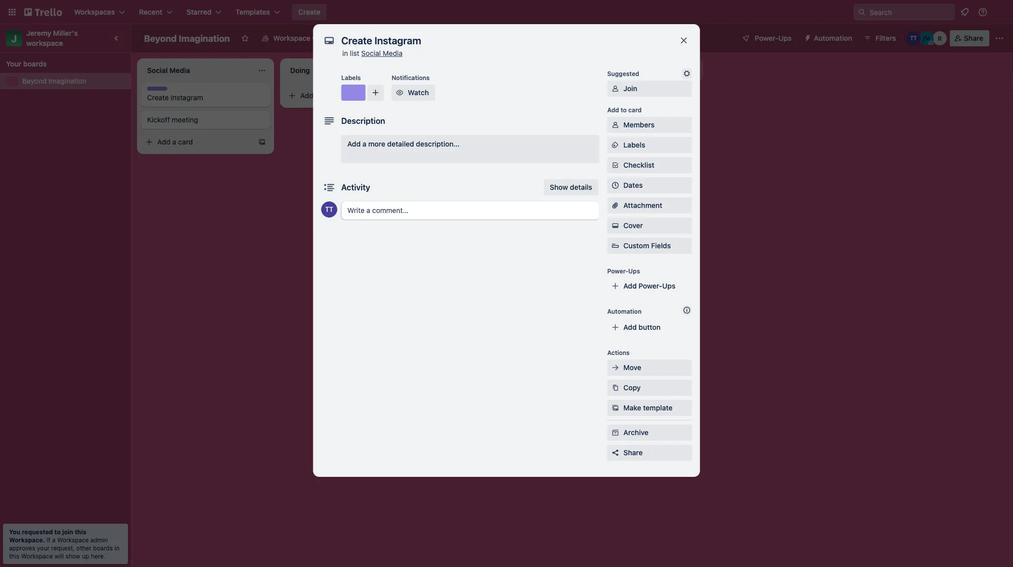 Task type: locate. For each thing, give the bounding box(es) containing it.
0 horizontal spatial automation
[[607, 308, 642, 315]]

create instagram
[[147, 93, 203, 102]]

0 horizontal spatial card
[[178, 138, 193, 146]]

automation up add button
[[607, 308, 642, 315]]

sm image for copy
[[610, 383, 620, 393]]

this right the join
[[75, 528, 86, 535]]

1 vertical spatial create from template… image
[[258, 138, 266, 146]]

0 vertical spatial add a card button
[[284, 88, 397, 104]]

create up workspace visible
[[298, 8, 320, 16]]

1 vertical spatial beyond imagination
[[22, 77, 86, 85]]

move
[[623, 363, 641, 372]]

open information menu image
[[978, 7, 988, 17]]

admin
[[90, 536, 108, 544]]

0 vertical spatial beyond imagination
[[144, 33, 230, 44]]

0 horizontal spatial ups
[[628, 267, 640, 275]]

miller's
[[53, 29, 78, 37]]

sm image inside automation button
[[800, 30, 814, 44]]

boards
[[23, 60, 47, 68], [93, 545, 113, 552]]

automation left the filters button
[[814, 34, 852, 42]]

1 horizontal spatial create
[[298, 8, 320, 16]]

members
[[623, 121, 655, 129]]

filters
[[875, 34, 896, 42]]

sm image for move
[[610, 363, 620, 373]]

1 horizontal spatial add a card
[[300, 91, 336, 100]]

sm image down actions
[[610, 363, 620, 373]]

sm image for watch
[[395, 88, 405, 98]]

1 vertical spatial power-ups
[[607, 267, 640, 275]]

0 vertical spatial beyond
[[144, 33, 177, 44]]

filters button
[[860, 30, 899, 46]]

1 horizontal spatial share button
[[950, 30, 989, 46]]

2 vertical spatial power-
[[639, 282, 662, 290]]

j
[[11, 32, 17, 44]]

card
[[321, 91, 336, 100], [628, 106, 642, 113], [178, 138, 193, 146]]

1 horizontal spatial boards
[[93, 545, 113, 552]]

add another list
[[584, 65, 637, 74]]

workspace down the join
[[57, 536, 89, 544]]

share down archive on the bottom right of page
[[623, 449, 643, 457]]

add a card button up description
[[284, 88, 397, 104]]

a
[[315, 91, 319, 100], [172, 138, 176, 146], [363, 140, 366, 148], [52, 536, 55, 544]]

2 vertical spatial card
[[178, 138, 193, 146]]

1 vertical spatial create
[[147, 93, 169, 102]]

labels link
[[607, 137, 692, 153]]

0 horizontal spatial this
[[9, 553, 19, 560]]

jeremy miller (jeremymiller198) image
[[920, 31, 934, 45]]

1 vertical spatial list
[[627, 65, 637, 74]]

1 horizontal spatial power-
[[639, 282, 662, 290]]

0 vertical spatial create
[[298, 8, 320, 16]]

0 vertical spatial terry turtle (terryturtle) image
[[907, 31, 921, 45]]

0 horizontal spatial boards
[[23, 60, 47, 68]]

beyond imagination inside beyond imagination text box
[[144, 33, 230, 44]]

None text field
[[336, 31, 669, 49]]

0 vertical spatial imagination
[[179, 33, 230, 44]]

share button
[[950, 30, 989, 46], [607, 445, 692, 461]]

0 vertical spatial add a card
[[300, 91, 336, 100]]

create from template… image for topmost add a card "button"
[[401, 92, 409, 100]]

sm image
[[800, 30, 814, 44], [610, 140, 620, 150], [610, 383, 620, 393], [610, 428, 620, 438]]

sm image for suggested
[[682, 69, 692, 79]]

requested
[[22, 528, 53, 535]]

if
[[47, 536, 50, 544]]

0 horizontal spatial in
[[115, 545, 120, 552]]

1 vertical spatial automation
[[607, 308, 642, 315]]

sm image inside checklist link
[[610, 160, 620, 170]]

list up the join
[[627, 65, 637, 74]]

share
[[964, 34, 983, 42], [623, 449, 643, 457]]

social media link
[[361, 49, 403, 57]]

labels down in list social media
[[341, 74, 361, 81]]

imagination left star or unstar board icon
[[179, 33, 230, 44]]

watch button
[[392, 85, 435, 101]]

ups
[[778, 34, 792, 42], [628, 267, 640, 275], [662, 282, 675, 290]]

0 vertical spatial power-ups
[[755, 34, 792, 42]]

1 vertical spatial to
[[54, 528, 61, 535]]

custom fields button
[[607, 241, 692, 251]]

1 horizontal spatial create from template… image
[[401, 92, 409, 100]]

ups inside "link"
[[662, 282, 675, 290]]

sm image inside 'archive' link
[[610, 428, 620, 438]]

0 horizontal spatial create from template… image
[[258, 138, 266, 146]]

0 horizontal spatial power-ups
[[607, 267, 640, 275]]

members link
[[607, 117, 692, 133]]

sm image right power-ups button on the right of the page
[[800, 30, 814, 44]]

imagination
[[179, 33, 230, 44], [49, 77, 86, 85]]

power-ups
[[755, 34, 792, 42], [607, 267, 640, 275]]

1 horizontal spatial imagination
[[179, 33, 230, 44]]

0 vertical spatial automation
[[814, 34, 852, 42]]

1 horizontal spatial power-ups
[[755, 34, 792, 42]]

2 horizontal spatial power-
[[755, 34, 778, 42]]

sm image left make
[[610, 403, 620, 413]]

terry turtle (terryturtle) image
[[995, 6, 1007, 18]]

list
[[350, 49, 359, 57], [627, 65, 637, 74]]

1 horizontal spatial workspace
[[57, 536, 89, 544]]

imagination inside beyond imagination text box
[[179, 33, 230, 44]]

workspace down the your
[[21, 553, 53, 560]]

visible
[[312, 34, 334, 42]]

1 horizontal spatial share
[[964, 34, 983, 42]]

sm image left copy
[[610, 383, 620, 393]]

archive link
[[607, 425, 692, 441]]

your
[[6, 60, 21, 68]]

ups up add power-ups
[[628, 267, 640, 275]]

1 vertical spatial terry turtle (terryturtle) image
[[321, 202, 337, 218]]

1 vertical spatial imagination
[[49, 77, 86, 85]]

add a more detailed description… link
[[341, 135, 599, 163]]

0 vertical spatial workspace
[[273, 34, 310, 42]]

power-
[[755, 34, 778, 42], [607, 267, 628, 275], [639, 282, 662, 290]]

fields
[[651, 242, 671, 250]]

sm image for automation
[[800, 30, 814, 44]]

0 horizontal spatial share
[[623, 449, 643, 457]]

1 horizontal spatial automation
[[814, 34, 852, 42]]

2 horizontal spatial ups
[[778, 34, 792, 42]]

to up members
[[621, 106, 627, 113]]

sm image inside labels link
[[610, 140, 620, 150]]

sm image
[[682, 69, 692, 79], [610, 84, 620, 94], [395, 88, 405, 98], [610, 120, 620, 130], [610, 160, 620, 170], [610, 221, 620, 231], [610, 363, 620, 373], [610, 403, 620, 413]]

0 horizontal spatial add a card button
[[141, 134, 254, 150]]

sm image inside cover link
[[610, 221, 620, 231]]

sm image up join link
[[682, 69, 692, 79]]

if a workspace admin approves your request, other boards in this workspace will show up here.
[[9, 536, 120, 560]]

terry turtle (terryturtle) image
[[907, 31, 921, 45], [321, 202, 337, 218]]

1 vertical spatial add a card button
[[141, 134, 254, 150]]

in right other on the bottom left
[[115, 545, 120, 552]]

sm image left checklist
[[610, 160, 620, 170]]

0 horizontal spatial create
[[147, 93, 169, 102]]

beyond imagination
[[144, 33, 230, 44], [22, 77, 86, 85]]

add button
[[623, 323, 661, 331]]

sm image left archive on the bottom right of page
[[610, 428, 620, 438]]

this inside 'if a workspace admin approves your request, other boards in this workspace will show up here.'
[[9, 553, 19, 560]]

1 vertical spatial beyond
[[22, 77, 47, 85]]

sm image down add to card at the top
[[610, 120, 620, 130]]

1 horizontal spatial list
[[627, 65, 637, 74]]

make template
[[623, 404, 673, 412]]

1 horizontal spatial card
[[321, 91, 336, 100]]

sm image down add to card at the top
[[610, 140, 620, 150]]

sm image inside the members link
[[610, 120, 620, 130]]

1 vertical spatial in
[[115, 545, 120, 552]]

create from template… image
[[401, 92, 409, 100], [258, 138, 266, 146]]

r button
[[933, 31, 947, 45]]

0 horizontal spatial share button
[[607, 445, 692, 461]]

details
[[570, 183, 592, 191]]

boards down "admin"
[[93, 545, 113, 552]]

0 vertical spatial labels
[[341, 74, 361, 81]]

sm image left cover
[[610, 221, 620, 231]]

1 horizontal spatial this
[[75, 528, 86, 535]]

1 vertical spatial add a card
[[157, 138, 193, 146]]

this down approves
[[9, 553, 19, 560]]

power-ups button
[[735, 30, 798, 46]]

0 horizontal spatial add a card
[[157, 138, 193, 146]]

0 vertical spatial share
[[964, 34, 983, 42]]

0 horizontal spatial beyond
[[22, 77, 47, 85]]

r
[[938, 35, 942, 42]]

attachment button
[[607, 197, 692, 214]]

sm image for make template
[[610, 403, 620, 413]]

list left social
[[350, 49, 359, 57]]

labels up checklist
[[623, 141, 645, 149]]

1 vertical spatial ups
[[628, 267, 640, 275]]

in down board link at left top
[[342, 49, 348, 57]]

1 horizontal spatial ups
[[662, 282, 675, 290]]

add another list button
[[566, 58, 703, 81]]

sm image left the join
[[610, 84, 620, 94]]

0 horizontal spatial power-
[[607, 267, 628, 275]]

create
[[298, 8, 320, 16], [147, 93, 169, 102]]

in inside 'if a workspace admin approves your request, other boards in this workspace will show up here.'
[[115, 545, 120, 552]]

2 vertical spatial ups
[[662, 282, 675, 290]]

add button button
[[607, 319, 692, 335]]

1 vertical spatial share
[[623, 449, 643, 457]]

ups down fields
[[662, 282, 675, 290]]

create up kickoff
[[147, 93, 169, 102]]

sm image for labels
[[610, 140, 620, 150]]

to left the join
[[54, 528, 61, 535]]

list inside button
[[627, 65, 637, 74]]

0 vertical spatial card
[[321, 91, 336, 100]]

to
[[621, 106, 627, 113], [54, 528, 61, 535]]

1 horizontal spatial to
[[621, 106, 627, 113]]

0 vertical spatial share button
[[950, 30, 989, 46]]

0 vertical spatial create from template… image
[[401, 92, 409, 100]]

2 horizontal spatial workspace
[[273, 34, 310, 42]]

1 horizontal spatial add a card button
[[284, 88, 397, 104]]

add a card for topmost add a card "button"
[[300, 91, 336, 100]]

2 vertical spatial workspace
[[21, 553, 53, 560]]

1 vertical spatial share button
[[607, 445, 692, 461]]

1 vertical spatial boards
[[93, 545, 113, 552]]

workspace left the visible at the left top of the page
[[273, 34, 310, 42]]

sm image for checklist
[[610, 160, 620, 170]]

move link
[[607, 360, 692, 376]]

sm image inside "move" link
[[610, 363, 620, 373]]

1 vertical spatial card
[[628, 106, 642, 113]]

1 horizontal spatial labels
[[623, 141, 645, 149]]

a inside add a more detailed description… link
[[363, 140, 366, 148]]

workspace
[[273, 34, 310, 42], [57, 536, 89, 544], [21, 553, 53, 560]]

create inside "button"
[[298, 8, 320, 16]]

share button down 'archive' link
[[607, 445, 692, 461]]

sm image inside the make template link
[[610, 403, 620, 413]]

0 horizontal spatial workspace
[[21, 553, 53, 560]]

0 horizontal spatial to
[[54, 528, 61, 535]]

in
[[342, 49, 348, 57], [115, 545, 120, 552]]

0 horizontal spatial list
[[350, 49, 359, 57]]

1 vertical spatial this
[[9, 553, 19, 560]]

0 vertical spatial ups
[[778, 34, 792, 42]]

watch
[[408, 88, 429, 97]]

show details
[[550, 183, 592, 191]]

share left show menu image
[[964, 34, 983, 42]]

1 vertical spatial labels
[[623, 141, 645, 149]]

imagination inside beyond imagination link
[[49, 77, 86, 85]]

1 horizontal spatial in
[[342, 49, 348, 57]]

Write a comment text field
[[341, 202, 599, 220]]

add power-ups
[[623, 282, 675, 290]]

share button down 0 notifications image
[[950, 30, 989, 46]]

2 horizontal spatial card
[[628, 106, 642, 113]]

automation
[[814, 34, 852, 42], [607, 308, 642, 315]]

Board name text field
[[139, 30, 235, 46]]

power- inside power-ups button
[[755, 34, 778, 42]]

sm image inside copy link
[[610, 383, 620, 393]]

1 horizontal spatial beyond imagination
[[144, 33, 230, 44]]

workspace
[[26, 39, 63, 47]]

create for create
[[298, 8, 320, 16]]

checklist
[[623, 161, 654, 169]]

board link
[[342, 30, 384, 46]]

beyond inside text box
[[144, 33, 177, 44]]

0 vertical spatial in
[[342, 49, 348, 57]]

0 horizontal spatial imagination
[[49, 77, 86, 85]]

sm image inside join link
[[610, 84, 620, 94]]

workspace visible button
[[255, 30, 340, 46]]

boards right your
[[23, 60, 47, 68]]

join
[[62, 528, 73, 535]]

sm image inside the watch button
[[395, 88, 405, 98]]

0 vertical spatial this
[[75, 528, 86, 535]]

0 vertical spatial power-
[[755, 34, 778, 42]]

add a card button down kickoff meeting link
[[141, 134, 254, 150]]

sm image left watch
[[395, 88, 405, 98]]

ups left automation button
[[778, 34, 792, 42]]

0 horizontal spatial beyond imagination
[[22, 77, 86, 85]]

add a card button
[[284, 88, 397, 104], [141, 134, 254, 150]]

1 horizontal spatial beyond
[[144, 33, 177, 44]]

imagination down your boards with 1 items element
[[49, 77, 86, 85]]



Task type: describe. For each thing, give the bounding box(es) containing it.
request,
[[51, 545, 75, 552]]

custom fields
[[623, 242, 671, 250]]

add to card
[[607, 106, 642, 113]]

kickoff
[[147, 116, 170, 124]]

workspace.
[[9, 536, 45, 544]]

show details link
[[544, 179, 598, 195]]

1 vertical spatial power-
[[607, 267, 628, 275]]

sm image for archive
[[610, 428, 620, 438]]

primary element
[[0, 0, 1013, 24]]

workspace visible
[[273, 34, 334, 42]]

checklist link
[[607, 157, 692, 173]]

create button
[[292, 4, 327, 20]]

join
[[623, 84, 637, 93]]

back to home image
[[24, 4, 62, 20]]

meeting
[[172, 116, 198, 124]]

description…
[[416, 140, 459, 148]]

suggested
[[607, 70, 639, 77]]

customize views image
[[390, 33, 400, 43]]

board
[[359, 34, 378, 42]]

boards inside 'if a workspace admin approves your request, other boards in this workspace will show up here.'
[[93, 545, 113, 552]]

show
[[65, 553, 80, 560]]

card for topmost add a card "button"'s the create from template… icon
[[321, 91, 336, 100]]

archive
[[623, 428, 649, 437]]

workspace inside button
[[273, 34, 310, 42]]

will
[[54, 553, 64, 560]]

a inside 'if a workspace admin approves your request, other boards in this workspace will show up here.'
[[52, 536, 55, 544]]

create instagram link
[[147, 93, 264, 103]]

power- inside add power-ups "link"
[[639, 282, 662, 290]]

sm image for join
[[610, 84, 620, 94]]

0 notifications image
[[959, 6, 971, 18]]

sm image for members
[[610, 120, 620, 130]]

detailed
[[387, 140, 414, 148]]

attachment
[[623, 201, 662, 210]]

share for the bottom the "share" button
[[623, 449, 643, 457]]

to inside you requested to join this workspace.
[[54, 528, 61, 535]]

this inside you requested to join this workspace.
[[75, 528, 86, 535]]

cover
[[623, 221, 643, 230]]

kickoff meeting
[[147, 116, 198, 124]]

add inside "link"
[[623, 282, 637, 290]]

0 vertical spatial boards
[[23, 60, 47, 68]]

rubyanndersson (rubyanndersson) image
[[933, 31, 947, 45]]

social
[[361, 49, 381, 57]]

star or unstar board image
[[241, 34, 249, 42]]

share for the rightmost the "share" button
[[964, 34, 983, 42]]

ups inside button
[[778, 34, 792, 42]]

0 vertical spatial list
[[350, 49, 359, 57]]

make template link
[[607, 400, 692, 416]]

up
[[82, 553, 89, 560]]

your
[[37, 545, 49, 552]]

in list social media
[[342, 49, 403, 57]]

add a card for the left add a card "button"
[[157, 138, 193, 146]]

make
[[623, 404, 641, 412]]

notifications
[[392, 74, 430, 81]]

media
[[383, 49, 403, 57]]

instagram
[[171, 93, 203, 102]]

you requested to join this workspace.
[[9, 528, 86, 544]]

you
[[9, 528, 20, 535]]

create for create instagram
[[147, 93, 169, 102]]

0 horizontal spatial labels
[[341, 74, 361, 81]]

Search field
[[866, 5, 954, 20]]

approves
[[9, 545, 35, 552]]

another
[[600, 65, 625, 74]]

dates
[[623, 181, 643, 189]]

beyond imagination link
[[22, 76, 125, 86]]

0 vertical spatial to
[[621, 106, 627, 113]]

your boards with 1 items element
[[6, 58, 120, 70]]

button
[[639, 323, 661, 331]]

power-ups inside button
[[755, 34, 792, 42]]

other
[[76, 545, 91, 552]]

your boards
[[6, 60, 47, 68]]

custom
[[623, 242, 649, 250]]

actions
[[607, 349, 630, 356]]

kickoff meeting link
[[147, 115, 264, 125]]

template
[[643, 404, 673, 412]]

card for the left add a card "button" the create from template… icon
[[178, 138, 193, 146]]

description
[[341, 116, 385, 126]]

dates button
[[607, 177, 692, 193]]

automation inside button
[[814, 34, 852, 42]]

automation button
[[800, 30, 858, 46]]

0 horizontal spatial terry turtle (terryturtle) image
[[321, 202, 337, 218]]

activity
[[341, 183, 370, 192]]

1 horizontal spatial terry turtle (terryturtle) image
[[907, 31, 921, 45]]

copy
[[623, 384, 641, 392]]

jeremy miller's workspace
[[26, 29, 80, 47]]

beyond imagination inside beyond imagination link
[[22, 77, 86, 85]]

copy link
[[607, 380, 692, 396]]

join link
[[607, 81, 692, 97]]

add power-ups link
[[607, 278, 692, 294]]

more
[[368, 140, 385, 148]]

search image
[[858, 8, 866, 16]]

1 vertical spatial workspace
[[57, 536, 89, 544]]

sm image for cover
[[610, 221, 620, 231]]

add a more detailed description…
[[347, 140, 459, 148]]

cover link
[[607, 218, 692, 234]]

create from template… image for the left add a card "button"
[[258, 138, 266, 146]]

here.
[[91, 553, 105, 560]]

jeremy
[[26, 29, 51, 37]]

show
[[550, 183, 568, 191]]

show menu image
[[994, 33, 1004, 43]]



Task type: vqa. For each thing, say whether or not it's contained in the screenshot.
In List Social Media
yes



